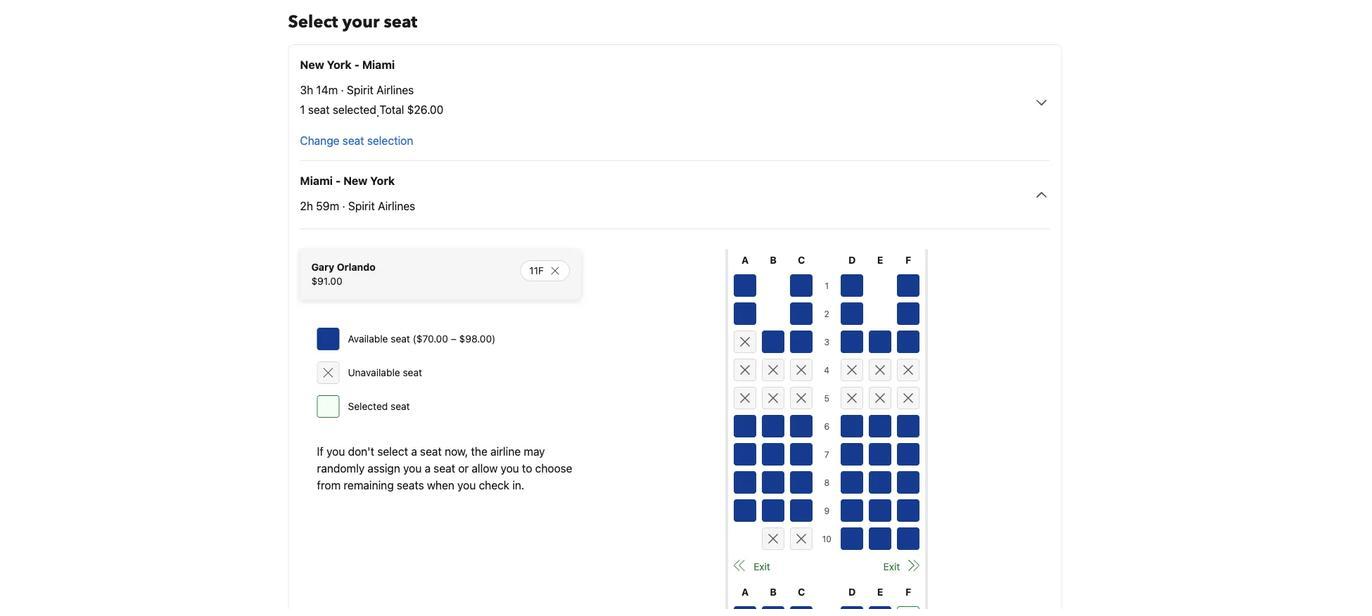Task type: locate. For each thing, give the bounding box(es) containing it.
0 vertical spatial e
[[878, 254, 884, 266]]

seat down available seat ($70.00 – $98.00)
[[403, 367, 422, 379]]

gary
[[311, 261, 335, 273]]

york up 2h 59m · spirit airlines
[[370, 174, 395, 188]]

1 vertical spatial new
[[343, 174, 368, 188]]

york up "14m"
[[327, 58, 352, 71]]

a right select
[[411, 445, 417, 459]]

1 vertical spatial b
[[770, 587, 777, 598]]

1 vertical spatial d
[[849, 587, 856, 598]]

airlines up total
[[377, 83, 414, 97]]

7
[[825, 450, 829, 460]]

1 right assign seat 1c, $98 to gary orlando "icon"
[[825, 281, 829, 291]]

d down assign seat 10d, $86 to gary orlando icon
[[849, 587, 856, 598]]

a
[[742, 254, 749, 266], [742, 587, 749, 598]]

0 vertical spatial new
[[300, 58, 324, 71]]

2 f from the top
[[906, 587, 912, 598]]

to
[[522, 462, 532, 475]]

exit
[[754, 561, 771, 573], [884, 561, 900, 573]]

seat down "14m"
[[308, 103, 330, 116]]

seat left ($70.00
[[391, 333, 410, 345]]

selected
[[333, 103, 376, 116]]

seat up the when
[[434, 462, 455, 475]]

0 vertical spatial airlines
[[377, 83, 414, 97]]

0 vertical spatial york
[[327, 58, 352, 71]]

· right 59m
[[342, 200, 345, 213]]

change
[[300, 134, 340, 147]]

2 e from the top
[[878, 587, 884, 598]]

when
[[427, 479, 455, 492]]

miami up 2h
[[300, 174, 333, 188]]

assign seat 2a, $98 to gary orlando image
[[734, 303, 757, 325]]

- up 59m
[[336, 174, 341, 188]]

1 vertical spatial york
[[370, 174, 395, 188]]

14m
[[316, 83, 338, 97]]

assign seat 1f, $98 to gary orlando image
[[897, 274, 920, 297]]

new york - miami
[[300, 58, 395, 71]]

airlines
[[377, 83, 414, 97], [378, 200, 415, 213]]

1 vertical spatial -
[[336, 174, 341, 188]]

assign seat 9d, $86 to gary orlando image
[[841, 500, 864, 522]]

assign seat 9e, $86 to gary orlando image
[[869, 500, 892, 522]]

york
[[327, 58, 352, 71], [370, 174, 395, 188]]

0 horizontal spatial 1
[[300, 103, 305, 116]]

0 vertical spatial d
[[849, 254, 856, 266]]

e down assign seat 10e, $86 to gary orlando image
[[878, 587, 884, 598]]

4 row
[[734, 356, 920, 384]]

available seat ($70.00 – $98.00)
[[348, 333, 496, 345]]

change seat selection
[[300, 134, 413, 147]]

f down assign seat 10f, $86 to gary orlando icon
[[906, 587, 912, 598]]

selection
[[367, 134, 413, 147]]

6
[[824, 422, 830, 431]]

($70.00
[[413, 333, 448, 345]]

0 vertical spatial miami
[[362, 58, 395, 71]]

1 vertical spatial 1
[[825, 281, 829, 291]]

-
[[354, 58, 360, 71], [336, 174, 341, 188]]

assign seat 6d, $87 to gary orlando image
[[841, 415, 864, 438]]

0 vertical spatial a
[[411, 445, 417, 459]]

assign seat 6c, $87 to gary orlando image
[[790, 415, 813, 438]]

1
[[300, 103, 305, 116], [825, 281, 829, 291]]

0 vertical spatial 1
[[300, 103, 305, 116]]

1 row
[[734, 272, 920, 300]]

1 vertical spatial e
[[878, 587, 884, 598]]

assign seat 8f, $86 to gary orlando image
[[897, 472, 920, 494]]

1 vertical spatial airlines
[[378, 200, 415, 213]]

you
[[327, 445, 345, 459], [403, 462, 422, 475], [501, 462, 519, 475], [458, 479, 476, 492]]

1 horizontal spatial york
[[370, 174, 395, 188]]

7 row
[[734, 441, 920, 469]]

assign seat 1a, $98 to gary orlando image
[[734, 274, 757, 297]]

seat right the your
[[384, 10, 417, 33]]

1 horizontal spatial exit
[[884, 561, 900, 573]]

· inside "3h 14m · spirit airlines 1 seat selected . total $26.00"
[[341, 83, 344, 97]]

assign seat 3c, $87 to gary orlando image
[[790, 331, 813, 353]]

select your seat
[[288, 10, 417, 33]]

11f button
[[520, 258, 570, 282]]

2 d from the top
[[849, 587, 856, 598]]

2 exit from the left
[[884, 561, 900, 573]]

·
[[341, 83, 344, 97], [342, 200, 345, 213]]

assign seat 6f, $87 to gary orlando image
[[897, 415, 920, 438]]

exit down assign seat 10e, $86 to gary orlando image
[[884, 561, 900, 573]]

2h 59m · spirit airlines
[[300, 200, 415, 213]]

9 row
[[734, 497, 920, 525]]

spirit down miami - new york
[[348, 200, 375, 213]]

1 vertical spatial spirit
[[348, 200, 375, 213]]

assign seat 7e, $86 to gary orlando image
[[869, 443, 892, 466]]

f
[[906, 254, 912, 266], [906, 587, 912, 598]]

1 c from the top
[[798, 254, 805, 266]]

if you don't select a seat now, the airline may randomly assign you a seat or allow you to choose from remaining seats when you check in.
[[317, 445, 573, 492]]

assign seat 7c, $86 to gary orlando image
[[790, 443, 813, 466]]

assign seat 6a, $87 to gary orlando image
[[734, 415, 757, 438]]

1 horizontal spatial miami
[[362, 58, 395, 71]]

d up assign seat 1d, $98 to gary orlando icon
[[849, 254, 856, 266]]

3 row
[[734, 328, 920, 356]]

1 horizontal spatial a
[[425, 462, 431, 475]]

assign seat 10e, $86 to gary orlando image
[[869, 528, 892, 550]]

miami
[[362, 58, 395, 71], [300, 174, 333, 188]]

9
[[824, 506, 830, 516]]

assign seat 2d, $98 to gary orlando image
[[841, 303, 864, 325]]

seat
[[384, 10, 417, 33], [308, 103, 330, 116], [343, 134, 364, 147], [391, 333, 410, 345], [403, 367, 422, 379], [391, 401, 410, 412], [420, 445, 442, 459], [434, 462, 455, 475]]

0 vertical spatial ·
[[341, 83, 344, 97]]

0 vertical spatial b
[[770, 254, 777, 266]]

1 vertical spatial c
[[798, 587, 805, 598]]

b
[[770, 254, 777, 266], [770, 587, 777, 598]]

airlines inside "3h 14m · spirit airlines 1 seat selected . total $26.00"
[[377, 83, 414, 97]]

assign seat 8b, $86 to gary orlando image
[[762, 472, 785, 494]]

8 row
[[734, 469, 920, 497]]

0 vertical spatial a
[[742, 254, 749, 266]]

row
[[734, 604, 920, 609]]

c up assign seat 1c, $98 to gary orlando "icon"
[[798, 254, 805, 266]]

choose
[[535, 462, 573, 475]]

0 vertical spatial f
[[906, 254, 912, 266]]

select
[[288, 10, 338, 33]]

0 vertical spatial -
[[354, 58, 360, 71]]

spirit
[[347, 83, 374, 97], [348, 200, 375, 213]]

spirit up selected
[[347, 83, 374, 97]]

spirit inside "3h 14m · spirit airlines 1 seat selected . total $26.00"
[[347, 83, 374, 97]]

a up the when
[[425, 462, 431, 475]]

f up "assign seat 1f, $98 to gary orlando" 'image'
[[906, 254, 912, 266]]

assign seat 7a, $86 to gary orlando image
[[734, 443, 757, 466]]

0 horizontal spatial exit
[[754, 561, 771, 573]]

airlines down miami - new york
[[378, 200, 415, 213]]

0 vertical spatial spirit
[[347, 83, 374, 97]]

miami up "3h 14m · spirit airlines 1 seat selected . total $26.00" in the left top of the page
[[362, 58, 395, 71]]

don't
[[348, 445, 375, 459]]

assign seat 3b, $87 to gary orlando image
[[762, 331, 785, 353]]

3h 14m · spirit airlines 1 seat selected . total $26.00
[[300, 83, 444, 119]]

1 exit from the left
[[754, 561, 771, 573]]

5 row
[[734, 384, 920, 412]]

new
[[300, 58, 324, 71], [343, 174, 368, 188]]

assign seat 9a, $86 to gary orlando image
[[734, 500, 757, 522]]

assign seat 8c, $86 to gary orlando image
[[790, 472, 813, 494]]

a
[[411, 445, 417, 459], [425, 462, 431, 475]]

$26.00
[[407, 103, 444, 116]]

assign seat 8d, $86 to gary orlando image
[[841, 472, 864, 494]]

1 d from the top
[[849, 254, 856, 266]]

assign seat 9c, $86 to gary orlando image
[[790, 500, 813, 522]]

c down 10 row
[[798, 587, 805, 598]]

· for 14m
[[341, 83, 344, 97]]

assign seat 1c, $98 to gary orlando image
[[790, 274, 813, 297]]

d
[[849, 254, 856, 266], [849, 587, 856, 598]]

2 row
[[734, 300, 920, 328]]

e
[[878, 254, 884, 266], [878, 587, 884, 598]]

allow
[[472, 462, 498, 475]]

exit down assign seat 9b, $86 to gary orlando icon
[[754, 561, 771, 573]]

1 vertical spatial f
[[906, 587, 912, 598]]

2h
[[300, 200, 313, 213]]

1 vertical spatial ·
[[342, 200, 345, 213]]

1 horizontal spatial -
[[354, 58, 360, 71]]

2 a from the top
[[742, 587, 749, 598]]

c
[[798, 254, 805, 266], [798, 587, 805, 598]]

gary orlando $91.00
[[311, 261, 376, 287]]

new up 2h 59m · spirit airlines
[[343, 174, 368, 188]]

may
[[524, 445, 545, 459]]

seat right selected
[[391, 401, 410, 412]]

in.
[[513, 479, 525, 492]]

11f
[[530, 265, 544, 277]]

assign seat 3f, $87 to gary orlando image
[[897, 331, 920, 353]]

new up 3h
[[300, 58, 324, 71]]

4
[[824, 365, 830, 375]]

1 horizontal spatial new
[[343, 174, 368, 188]]

0 horizontal spatial miami
[[300, 174, 333, 188]]

1 vertical spatial a
[[742, 587, 749, 598]]

· right "14m"
[[341, 83, 344, 97]]

59m
[[316, 200, 339, 213]]

1 horizontal spatial 1
[[825, 281, 829, 291]]

1 f from the top
[[906, 254, 912, 266]]

- up "3h 14m · spirit airlines 1 seat selected . total $26.00" in the left top of the page
[[354, 58, 360, 71]]

$98.00)
[[459, 333, 496, 345]]

2
[[825, 309, 830, 319]]

6 row
[[734, 412, 920, 441]]

0 horizontal spatial a
[[411, 445, 417, 459]]

1 down 3h
[[300, 103, 305, 116]]

0 vertical spatial c
[[798, 254, 805, 266]]

e up 1 row
[[878, 254, 884, 266]]

the
[[471, 445, 488, 459]]



Task type: describe. For each thing, give the bounding box(es) containing it.
assign
[[368, 462, 400, 475]]

airlines for 2h 59m · spirit airlines
[[378, 200, 415, 213]]

1 b from the top
[[770, 254, 777, 266]]

spirit for 14m
[[347, 83, 374, 97]]

miami - new york
[[300, 174, 395, 188]]

1 a from the top
[[742, 254, 749, 266]]

seat down selected
[[343, 134, 364, 147]]

now,
[[445, 445, 468, 459]]

seat left now,
[[420, 445, 442, 459]]

assign seat 9f, $86 to gary orlando image
[[897, 500, 920, 522]]

1 vertical spatial miami
[[300, 174, 333, 188]]

unavailable
[[348, 367, 400, 379]]

1 inside row
[[825, 281, 829, 291]]

check
[[479, 479, 510, 492]]

available
[[348, 333, 388, 345]]

· for 59m
[[342, 200, 345, 213]]

5
[[824, 393, 830, 403]]

3h
[[300, 83, 313, 97]]

unavailable seat
[[348, 367, 422, 379]]

assign seat 2c, $98 to gary orlando image
[[790, 303, 813, 325]]

selected
[[348, 401, 388, 412]]

assign seat 7f, $86 to gary orlando image
[[897, 443, 920, 466]]

assign seat 6e, $87 to gary orlando image
[[869, 415, 892, 438]]

you left to
[[501, 462, 519, 475]]

$91.00
[[311, 276, 343, 287]]

1 inside "3h 14m · spirit airlines 1 seat selected . total $26.00"
[[300, 103, 305, 116]]

assign seat 7d, $86 to gary orlando image
[[841, 443, 864, 466]]

.
[[376, 106, 380, 119]]

or
[[458, 462, 469, 475]]

10 row
[[734, 525, 920, 553]]

seat inside "3h 14m · spirit airlines 1 seat selected . total $26.00"
[[308, 103, 330, 116]]

airlines for 3h 14m · spirit airlines 1 seat selected . total $26.00
[[377, 83, 414, 97]]

seats
[[397, 479, 424, 492]]

assign seat 10f, $86 to gary orlando image
[[897, 528, 920, 550]]

1 e from the top
[[878, 254, 884, 266]]

you up seats
[[403, 462, 422, 475]]

assign seat 8e, $86 to gary orlando image
[[869, 472, 892, 494]]

0 horizontal spatial -
[[336, 174, 341, 188]]

10
[[822, 534, 832, 544]]

–
[[451, 333, 457, 345]]

assign seat 3d, $87 to gary orlando image
[[841, 331, 864, 353]]

assign seat 6b, $87 to gary orlando image
[[762, 415, 785, 438]]

you down or
[[458, 479, 476, 492]]

randomly
[[317, 462, 365, 475]]

assign seat 10d, $86 to gary orlando image
[[841, 528, 864, 550]]

assign seat 2f, $98 to gary orlando image
[[897, 303, 920, 325]]

2 b from the top
[[770, 587, 777, 598]]

assign seat 8a, $86 to gary orlando image
[[734, 472, 757, 494]]

assign seat 1d, $98 to gary orlando image
[[841, 274, 864, 297]]

assign seat 3e, $87 to gary orlando image
[[869, 331, 892, 353]]

remaining
[[344, 479, 394, 492]]

your
[[342, 10, 380, 33]]

spirit for 59m
[[348, 200, 375, 213]]

from
[[317, 479, 341, 492]]

orlando
[[337, 261, 376, 273]]

you right if
[[327, 445, 345, 459]]

3
[[824, 337, 830, 347]]

selected seat
[[348, 401, 410, 412]]

2 c from the top
[[798, 587, 805, 598]]

assign seat 7b, $86 to gary orlando image
[[762, 443, 785, 466]]

0 horizontal spatial new
[[300, 58, 324, 71]]

8
[[824, 478, 830, 488]]

0 horizontal spatial york
[[327, 58, 352, 71]]

1 vertical spatial a
[[425, 462, 431, 475]]

airline
[[491, 445, 521, 459]]

total
[[380, 103, 404, 116]]

assign seat 9b, $86 to gary orlando image
[[762, 500, 785, 522]]

select
[[377, 445, 408, 459]]

if
[[317, 445, 324, 459]]



Task type: vqa. For each thing, say whether or not it's contained in the screenshot.
the Assign seat 6A, $87 to Gary Orlando icon
yes



